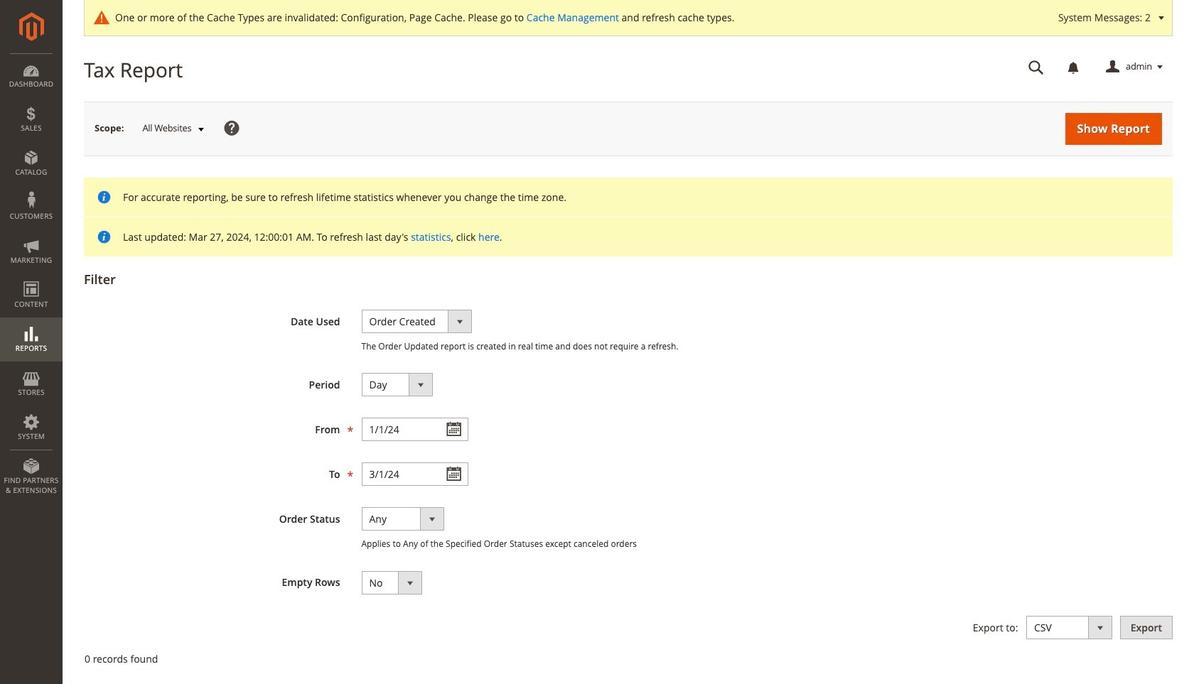 Task type: locate. For each thing, give the bounding box(es) containing it.
menu bar
[[0, 53, 63, 503]]

None text field
[[1019, 55, 1054, 80], [362, 418, 468, 442], [1019, 55, 1054, 80], [362, 418, 468, 442]]

None text field
[[362, 463, 468, 487]]



Task type: describe. For each thing, give the bounding box(es) containing it.
magento admin panel image
[[19, 12, 44, 41]]



